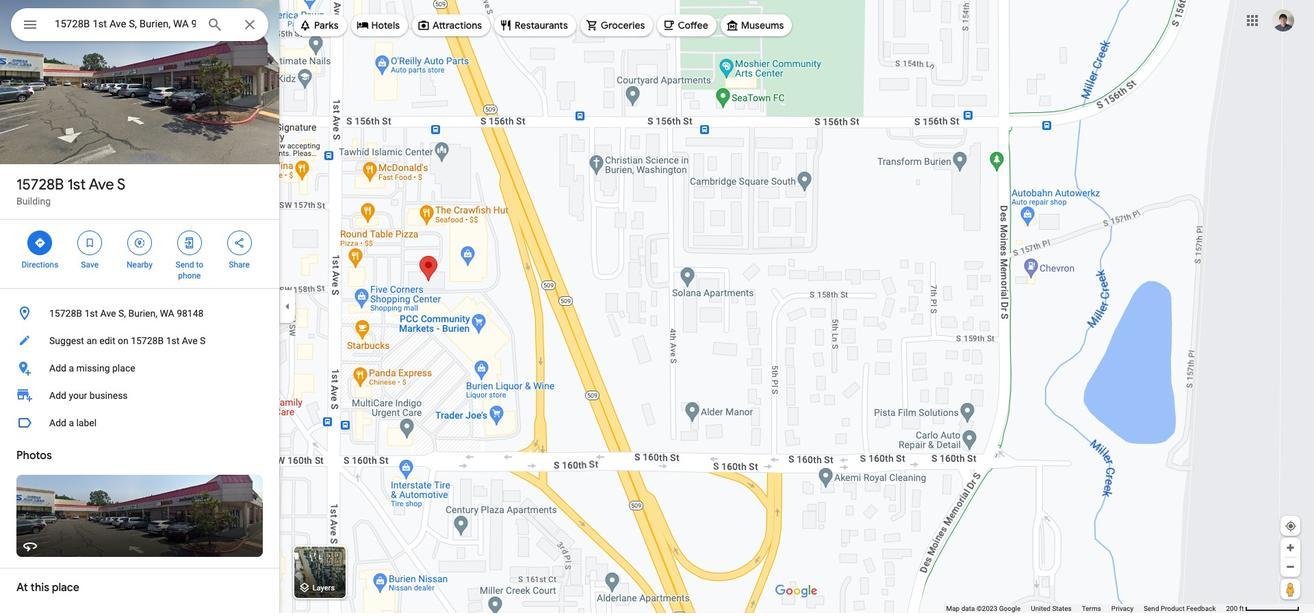 Task type: describe. For each thing, give the bounding box(es) containing it.
label
[[76, 418, 97, 428]]

on
[[118, 335, 128, 346]]

attractions button
[[412, 9, 490, 42]]


[[22, 15, 38, 34]]

united states
[[1031, 605, 1072, 613]]

place inside add a missing place button
[[112, 363, 135, 374]]

this
[[30, 581, 49, 595]]

15728b 1st ave s main content
[[0, 0, 279, 613]]

actions for 15728b 1st ave s region
[[0, 220, 279, 288]]

to
[[196, 260, 203, 270]]

1 vertical spatial place
[[52, 581, 79, 595]]

ft
[[1239, 605, 1244, 613]]

states
[[1052, 605, 1072, 613]]

restaurants button
[[494, 9, 576, 42]]

parks button
[[294, 9, 347, 42]]


[[233, 235, 245, 251]]

ave for s,
[[100, 308, 116, 319]]

15728b for s,
[[49, 308, 82, 319]]

add a label
[[49, 418, 97, 428]]


[[133, 235, 146, 251]]

15728B 1st Ave S, Burien, WA 98148 field
[[11, 8, 268, 41]]

united states button
[[1031, 604, 1072, 613]]

200 ft
[[1226, 605, 1244, 613]]

send product feedback button
[[1144, 604, 1216, 613]]

an
[[87, 335, 97, 346]]

your
[[69, 390, 87, 401]]

add a label button
[[0, 409, 279, 437]]

missing
[[76, 363, 110, 374]]

nearby
[[127, 260, 153, 270]]

send for send product feedback
[[1144, 605, 1159, 613]]

map data ©2023 google
[[946, 605, 1021, 613]]

hotels button
[[351, 9, 408, 42]]

a for label
[[69, 418, 74, 428]]

show your location image
[[1285, 520, 1297, 532]]

coffee button
[[657, 9, 716, 42]]

attractions
[[433, 19, 482, 31]]

15728b 1st ave s, burien, wa 98148 button
[[0, 300, 279, 327]]

1st for s
[[67, 175, 86, 194]]

save
[[81, 260, 99, 270]]

show street view coverage image
[[1281, 579, 1300, 600]]

 button
[[11, 8, 49, 44]]

burien,
[[128, 308, 157, 319]]

15728b 1st ave s, burien, wa 98148
[[49, 308, 204, 319]]

add for add a label
[[49, 418, 66, 428]]

at this place
[[16, 581, 79, 595]]

building
[[16, 196, 51, 207]]

add a missing place
[[49, 363, 135, 374]]


[[84, 235, 96, 251]]

ave inside button
[[182, 335, 198, 346]]

wa
[[160, 308, 174, 319]]

15728b inside button
[[131, 335, 164, 346]]

google
[[999, 605, 1021, 613]]



Task type: vqa. For each thing, say whether or not it's contained in the screenshot.
the left away
no



Task type: locate. For each thing, give the bounding box(es) containing it.
add
[[49, 363, 66, 374], [49, 390, 66, 401], [49, 418, 66, 428]]


[[183, 235, 196, 251]]

add inside button
[[49, 363, 66, 374]]

0 vertical spatial 15728b
[[16, 175, 64, 194]]

1st for s,
[[85, 308, 98, 319]]

place
[[112, 363, 135, 374], [52, 581, 79, 595]]

suggest an edit on 15728b 1st ave s
[[49, 335, 206, 346]]

s,
[[118, 308, 126, 319]]

 search field
[[11, 8, 268, 44]]

0 horizontal spatial send
[[176, 260, 194, 270]]

s inside '15728b 1st ave s building'
[[117, 175, 126, 194]]

google maps element
[[0, 0, 1314, 613]]

collapse side panel image
[[280, 299, 295, 314]]

2 vertical spatial ave
[[182, 335, 198, 346]]

ave left s,
[[100, 308, 116, 319]]

0 vertical spatial s
[[117, 175, 126, 194]]

a left label
[[69, 418, 74, 428]]

0 vertical spatial send
[[176, 260, 194, 270]]

place right this on the left of the page
[[52, 581, 79, 595]]

15728b up suggest on the bottom left of page
[[49, 308, 82, 319]]

add for add your business
[[49, 390, 66, 401]]

a inside button
[[69, 418, 74, 428]]

zoom out image
[[1285, 562, 1296, 572]]

send inside send to phone
[[176, 260, 194, 270]]

privacy
[[1111, 605, 1134, 613]]

1st up 
[[67, 175, 86, 194]]

1st inside '15728b 1st ave s building'
[[67, 175, 86, 194]]

zoom in image
[[1285, 543, 1296, 553]]

0 vertical spatial add
[[49, 363, 66, 374]]

15728b for s
[[16, 175, 64, 194]]

98148
[[177, 308, 204, 319]]

1 vertical spatial s
[[200, 335, 206, 346]]

ave down 98148
[[182, 335, 198, 346]]

2 add from the top
[[49, 390, 66, 401]]

place down on
[[112, 363, 135, 374]]

0 vertical spatial place
[[112, 363, 135, 374]]

groceries button
[[580, 9, 653, 42]]

2 vertical spatial add
[[49, 418, 66, 428]]

1st up an
[[85, 308, 98, 319]]

add left your in the left of the page
[[49, 390, 66, 401]]

phone
[[178, 271, 201, 281]]

add your business
[[49, 390, 128, 401]]

ave
[[89, 175, 114, 194], [100, 308, 116, 319], [182, 335, 198, 346]]

15728b inside '15728b 1st ave s building'
[[16, 175, 64, 194]]

add inside button
[[49, 418, 66, 428]]

suggest
[[49, 335, 84, 346]]

15728b
[[16, 175, 64, 194], [49, 308, 82, 319], [131, 335, 164, 346]]

directions
[[22, 260, 58, 270]]

15728b inside button
[[49, 308, 82, 319]]

footer inside google maps element
[[946, 604, 1226, 613]]

15728b 1st ave s building
[[16, 175, 126, 207]]

s
[[117, 175, 126, 194], [200, 335, 206, 346]]

business
[[90, 390, 128, 401]]

feedback
[[1186, 605, 1216, 613]]

1 vertical spatial 15728b
[[49, 308, 82, 319]]

add for add a missing place
[[49, 363, 66, 374]]

1st down wa
[[166, 335, 180, 346]]

1 horizontal spatial place
[[112, 363, 135, 374]]

0 horizontal spatial s
[[117, 175, 126, 194]]

add a missing place button
[[0, 355, 279, 382]]

1 a from the top
[[69, 363, 74, 374]]

©2023
[[977, 605, 997, 613]]

2 vertical spatial 15728b
[[131, 335, 164, 346]]

restaurants
[[515, 19, 568, 31]]

1 vertical spatial send
[[1144, 605, 1159, 613]]

send product feedback
[[1144, 605, 1216, 613]]

send to phone
[[176, 260, 203, 281]]

2 vertical spatial 1st
[[166, 335, 180, 346]]

None field
[[55, 16, 196, 32]]

1 horizontal spatial s
[[200, 335, 206, 346]]

send left product
[[1144, 605, 1159, 613]]

ave up 
[[89, 175, 114, 194]]

a left missing
[[69, 363, 74, 374]]

0 horizontal spatial place
[[52, 581, 79, 595]]


[[34, 235, 46, 251]]

google account: nolan park  
(nolan.park@adept.ai) image
[[1272, 9, 1294, 31]]

footer
[[946, 604, 1226, 613]]

add left label
[[49, 418, 66, 428]]

hotels
[[371, 19, 400, 31]]

1st inside button
[[166, 335, 180, 346]]

0 vertical spatial 1st
[[67, 175, 86, 194]]

at
[[16, 581, 28, 595]]

0 vertical spatial ave
[[89, 175, 114, 194]]

1 vertical spatial 1st
[[85, 308, 98, 319]]

museums button
[[721, 9, 792, 42]]

terms
[[1082, 605, 1101, 613]]

footer containing map data ©2023 google
[[946, 604, 1226, 613]]

1st
[[67, 175, 86, 194], [85, 308, 98, 319], [166, 335, 180, 346]]

1 vertical spatial ave
[[100, 308, 116, 319]]

a inside button
[[69, 363, 74, 374]]

3 add from the top
[[49, 418, 66, 428]]

terms button
[[1082, 604, 1101, 613]]

1 add from the top
[[49, 363, 66, 374]]

0 vertical spatial a
[[69, 363, 74, 374]]

send for send to phone
[[176, 260, 194, 270]]

200 ft button
[[1226, 605, 1300, 613]]

ave inside '15728b 1st ave s building'
[[89, 175, 114, 194]]

send
[[176, 260, 194, 270], [1144, 605, 1159, 613]]

2 a from the top
[[69, 418, 74, 428]]

product
[[1161, 605, 1185, 613]]

200
[[1226, 605, 1238, 613]]

add down suggest on the bottom left of page
[[49, 363, 66, 374]]

1 horizontal spatial send
[[1144, 605, 1159, 613]]

photos
[[16, 449, 52, 463]]

groceries
[[601, 19, 645, 31]]

15728b up building
[[16, 175, 64, 194]]

send inside button
[[1144, 605, 1159, 613]]

15728b right on
[[131, 335, 164, 346]]

ave for s
[[89, 175, 114, 194]]

1 vertical spatial add
[[49, 390, 66, 401]]

a for missing
[[69, 363, 74, 374]]

s inside button
[[200, 335, 206, 346]]

1st inside button
[[85, 308, 98, 319]]

parks
[[314, 19, 338, 31]]

layers
[[313, 584, 335, 593]]

museums
[[741, 19, 784, 31]]

privacy button
[[1111, 604, 1134, 613]]

ave inside button
[[100, 308, 116, 319]]

none field inside 15728b 1st ave s, burien, wa 98148 field
[[55, 16, 196, 32]]

add your business link
[[0, 382, 279, 409]]

1 vertical spatial a
[[69, 418, 74, 428]]

coffee
[[678, 19, 708, 31]]

a
[[69, 363, 74, 374], [69, 418, 74, 428]]

data
[[961, 605, 975, 613]]

share
[[229, 260, 250, 270]]

send up phone
[[176, 260, 194, 270]]

map
[[946, 605, 960, 613]]

edit
[[99, 335, 115, 346]]

suggest an edit on 15728b 1st ave s button
[[0, 327, 279, 355]]

united
[[1031, 605, 1051, 613]]



